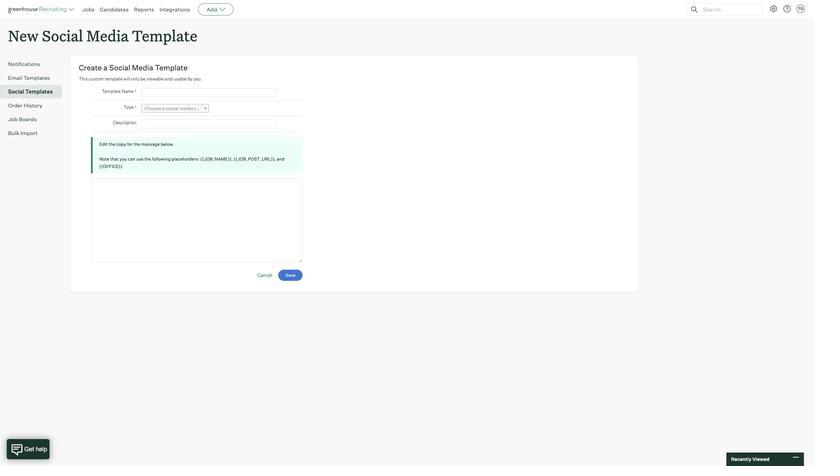 Task type: vqa. For each thing, say whether or not it's contained in the screenshot.
"(19)" inside the TEST (19) Interview to schedule for Holding Tank
no



Task type: describe. For each thing, give the bounding box(es) containing it.
{{job_name}}, {{job_post_url}}, and {{office}}
[[99, 156, 284, 169]]

td button
[[797, 5, 805, 13]]

bulk import
[[8, 130, 37, 137]]

bulk import link
[[8, 129, 59, 137]]

and inside {{job_name}}, {{job_post_url}}, and {{office}}
[[277, 156, 284, 162]]

for
[[127, 142, 133, 147]]

order history
[[8, 102, 42, 109]]

note that you can use the following placeholders:
[[99, 156, 200, 162]]

choose a social media type
[[145, 106, 204, 111]]

type
[[124, 105, 134, 110]]

{{office}}
[[99, 164, 122, 169]]

type *
[[124, 105, 136, 110]]

social
[[166, 106, 179, 111]]

create
[[79, 63, 102, 72]]

reports
[[134, 6, 154, 13]]

0 horizontal spatial and
[[165, 76, 172, 81]]

description
[[113, 120, 136, 125]]

td button
[[795, 3, 806, 14]]

reports link
[[134, 6, 154, 13]]

social templates
[[8, 88, 53, 95]]

configure image
[[770, 5, 778, 13]]

you
[[119, 156, 127, 162]]

1 * from the top
[[135, 89, 136, 94]]

cancel link
[[257, 272, 272, 278]]

template name *
[[102, 89, 136, 94]]

this
[[79, 76, 88, 81]]

Description text field
[[142, 120, 276, 128]]

template
[[105, 76, 123, 81]]

0 horizontal spatial media
[[86, 26, 129, 45]]

email templates
[[8, 75, 50, 81]]

boards
[[19, 116, 37, 123]]

only
[[131, 76, 139, 81]]

social templates link
[[8, 88, 59, 96]]

history
[[24, 102, 42, 109]]

edit
[[99, 142, 108, 147]]

cancel
[[257, 272, 272, 278]]

recently
[[731, 457, 751, 462]]

1 vertical spatial template
[[155, 63, 188, 72]]

recently viewed
[[731, 457, 769, 462]]

copy
[[116, 142, 126, 147]]

new
[[8, 26, 38, 45]]

add
[[207, 6, 217, 13]]

email templates link
[[8, 74, 59, 82]]

{{job_name}},
[[200, 156, 233, 162]]

2 * from the top
[[135, 105, 136, 110]]

greenhouse recruiting image
[[8, 5, 69, 13]]

import
[[20, 130, 37, 137]]

a for create
[[103, 63, 108, 72]]

be
[[140, 76, 145, 81]]

custom
[[89, 76, 104, 81]]

media
[[180, 106, 193, 111]]

Search text field
[[701, 5, 756, 14]]

2 horizontal spatial social
[[109, 63, 130, 72]]

td
[[798, 6, 803, 11]]

order
[[8, 102, 23, 109]]



Task type: locate. For each thing, give the bounding box(es) containing it.
usable
[[173, 76, 187, 81]]

use
[[136, 156, 144, 162]]

name
[[122, 89, 134, 94]]

2 vertical spatial social
[[8, 88, 24, 95]]

templates
[[23, 75, 50, 81], [25, 88, 53, 95]]

0 vertical spatial template
[[132, 26, 197, 45]]

1 horizontal spatial the
[[134, 142, 140, 147]]

0 vertical spatial and
[[165, 76, 172, 81]]

a up template
[[103, 63, 108, 72]]

and right '{{job_post_url}},'
[[277, 156, 284, 162]]

the right edit
[[109, 142, 115, 147]]

bulk
[[8, 130, 19, 137]]

* right type
[[135, 105, 136, 110]]

order history link
[[8, 101, 59, 110]]

below.
[[161, 142, 174, 147]]

template inside template name *
[[102, 89, 121, 94]]

choose a social media type link
[[142, 104, 209, 113]]

1 vertical spatial *
[[135, 105, 136, 110]]

candidates link
[[100, 6, 129, 13]]

the
[[109, 142, 115, 147], [134, 142, 140, 147], [144, 156, 151, 162]]

will
[[124, 76, 130, 81]]

job
[[8, 116, 18, 123]]

viewable
[[146, 76, 164, 81]]

the right "for"
[[134, 142, 140, 147]]

new social media template
[[8, 26, 197, 45]]

0 horizontal spatial social
[[8, 88, 24, 95]]

templates for email templates
[[23, 75, 50, 81]]

0 vertical spatial *
[[135, 89, 136, 94]]

0 vertical spatial templates
[[23, 75, 50, 81]]

Template Name text field
[[142, 88, 276, 97]]

1 vertical spatial social
[[109, 63, 130, 72]]

you.
[[194, 76, 202, 81]]

job boards link
[[8, 115, 59, 123]]

create a social media template
[[79, 63, 188, 72]]

add button
[[198, 3, 234, 15]]

template down integrations link
[[132, 26, 197, 45]]

note
[[99, 156, 109, 162]]

0 vertical spatial a
[[103, 63, 108, 72]]

media
[[86, 26, 129, 45], [132, 63, 153, 72]]

a for choose
[[162, 106, 165, 111]]

templates up social templates link
[[23, 75, 50, 81]]

{{job_post_url}},
[[234, 156, 276, 162]]

0 vertical spatial media
[[86, 26, 129, 45]]

0 vertical spatial social
[[42, 26, 83, 45]]

message
[[141, 142, 160, 147]]

template down template
[[102, 89, 121, 94]]

templates down email templates "link"
[[25, 88, 53, 95]]

2 horizontal spatial the
[[144, 156, 151, 162]]

a
[[103, 63, 108, 72], [162, 106, 165, 111]]

1 vertical spatial and
[[277, 156, 284, 162]]

social
[[42, 26, 83, 45], [109, 63, 130, 72], [8, 88, 24, 95]]

templates inside "link"
[[23, 75, 50, 81]]

candidates
[[100, 6, 129, 13]]

None submit
[[278, 270, 303, 281]]

job boards
[[8, 116, 37, 123]]

jobs link
[[82, 6, 95, 13]]

and
[[165, 76, 172, 81], [277, 156, 284, 162]]

email
[[8, 75, 22, 81]]

media up be
[[132, 63, 153, 72]]

placeholders:
[[172, 156, 199, 162]]

this custom template will only be viewable and usable by you.
[[79, 76, 202, 81]]

the right use
[[144, 156, 151, 162]]

1 horizontal spatial and
[[277, 156, 284, 162]]

1 vertical spatial templates
[[25, 88, 53, 95]]

1 horizontal spatial a
[[162, 106, 165, 111]]

media down candidates
[[86, 26, 129, 45]]

integrations link
[[159, 6, 190, 13]]

0 horizontal spatial a
[[103, 63, 108, 72]]

1 horizontal spatial media
[[132, 63, 153, 72]]

can
[[128, 156, 135, 162]]

a inside 'link'
[[162, 106, 165, 111]]

template
[[132, 26, 197, 45], [155, 63, 188, 72], [102, 89, 121, 94]]

edit the copy for the message below.
[[99, 142, 174, 147]]

None text field
[[91, 179, 303, 263]]

integrations
[[159, 6, 190, 13]]

by
[[188, 76, 193, 81]]

template up usable
[[155, 63, 188, 72]]

a left social
[[162, 106, 165, 111]]

notifications link
[[8, 60, 59, 68]]

notifications
[[8, 61, 40, 67]]

2 vertical spatial template
[[102, 89, 121, 94]]

1 vertical spatial a
[[162, 106, 165, 111]]

* right name at the left of page
[[135, 89, 136, 94]]

templates for social templates
[[25, 88, 53, 95]]

0 horizontal spatial the
[[109, 142, 115, 147]]

following
[[152, 156, 171, 162]]

type
[[194, 106, 204, 111]]

*
[[135, 89, 136, 94], [135, 105, 136, 110]]

viewed
[[752, 457, 769, 462]]

1 vertical spatial media
[[132, 63, 153, 72]]

1 horizontal spatial social
[[42, 26, 83, 45]]

and left usable
[[165, 76, 172, 81]]

that
[[110, 156, 119, 162]]

choose
[[145, 106, 161, 111]]

jobs
[[82, 6, 95, 13]]



